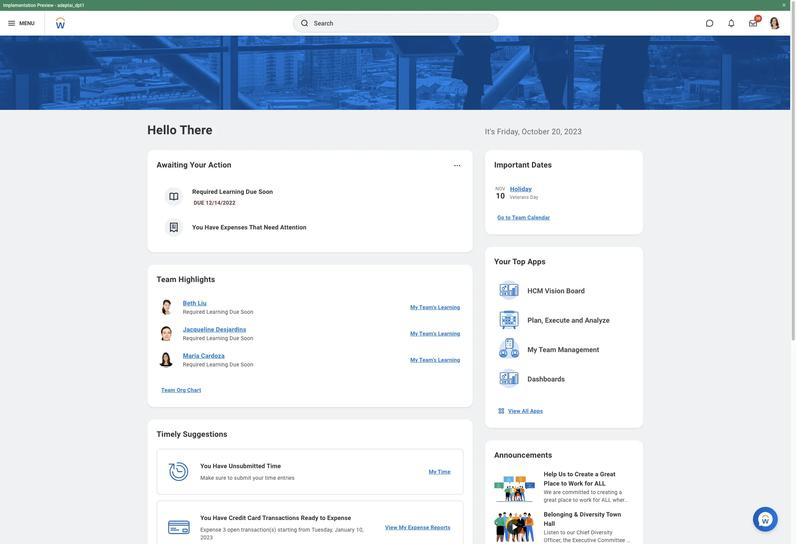 Task type: describe. For each thing, give the bounding box(es) containing it.
implementation
[[3, 3, 36, 8]]

chief
[[577, 530, 590, 536]]

sure
[[216, 476, 226, 482]]

to inside button
[[506, 215, 511, 221]]

my team management
[[528, 346, 600, 354]]

transaction(s)
[[241, 527, 276, 534]]

learning inside beth liu required learning due soon
[[207, 309, 228, 315]]

to up work
[[591, 490, 596, 496]]

to down committed
[[574, 498, 579, 504]]

help
[[544, 471, 557, 479]]

team highlights
[[157, 275, 215, 284]]

officer,
[[544, 538, 562, 544]]

apps for your top apps
[[528, 257, 546, 267]]

required for maria
[[183, 362, 205, 368]]

analyze
[[585, 317, 610, 325]]

transactions
[[263, 515, 300, 522]]

credit
[[229, 515, 246, 522]]

have for unsubmitted
[[213, 463, 227, 471]]

1 horizontal spatial 2023
[[565, 127, 582, 136]]

expense inside the expense 3 open transaction(s) starting from tuesday, january 10, 2023
[[201, 527, 222, 534]]

reports
[[431, 525, 451, 531]]

0 vertical spatial diversity
[[580, 512, 605, 519]]

friday,
[[498, 127, 520, 136]]

0 horizontal spatial time
[[267, 463, 281, 471]]

have for expenses
[[205, 224, 219, 231]]

place
[[544, 481, 560, 488]]

team left 'org'
[[161, 388, 175, 394]]

maria cardoza required learning due soon
[[183, 353, 254, 368]]

Search Workday  search field
[[314, 15, 483, 32]]

make
[[201, 476, 214, 482]]

belonging
[[544, 512, 573, 519]]

view for view my expense reports
[[386, 525, 398, 531]]

you have expenses that need attention
[[192, 224, 307, 231]]

time
[[265, 476, 276, 482]]

executive
[[573, 538, 597, 544]]

announcements element
[[495, 471, 634, 545]]

day
[[531, 195, 539, 200]]

jacqueline desjardins button
[[180, 326, 250, 335]]

maria cardoza button
[[180, 352, 228, 361]]

important dates
[[495, 160, 553, 170]]

great
[[601, 471, 616, 479]]

soon for liu
[[241, 309, 254, 315]]

&
[[575, 512, 579, 519]]

learning inside maria cardoza required learning due soon
[[207, 362, 228, 368]]

beth liu required learning due soon
[[183, 300, 254, 315]]

all
[[522, 409, 529, 415]]

view all apps button
[[495, 404, 548, 419]]

hall
[[544, 521, 556, 528]]

2023 inside the expense 3 open transaction(s) starting from tuesday, january 10, 2023
[[201, 535, 213, 541]]

your
[[253, 476, 264, 482]]

my for my team's learning 'button' related to cardoza
[[411, 357, 418, 364]]

the
[[564, 538, 572, 544]]

awaiting your action list
[[157, 181, 464, 243]]

apps for view all apps
[[531, 409, 543, 415]]

due left 12/14/2022
[[194, 200, 204, 206]]

committee
[[598, 538, 626, 544]]

my team's learning for cardoza
[[411, 357, 461, 364]]

my team's learning button for cardoza
[[408, 353, 464, 368]]

soon for desjardins
[[241, 336, 254, 342]]

1 horizontal spatial a
[[620, 490, 623, 496]]

due up you have expenses that need attention
[[246, 188, 257, 196]]

required inside awaiting your action list
[[192, 188, 218, 196]]

team org chart
[[161, 388, 201, 394]]

card
[[248, 515, 261, 522]]

implementation preview -   adeptai_dpt1
[[3, 3, 84, 8]]

and
[[572, 317, 584, 325]]

board
[[567, 287, 585, 295]]

execute
[[546, 317, 570, 325]]

to inside belonging & diversity town hall listen to our chief diversity officer, the executive committee …
[[561, 530, 566, 536]]

dashboards button
[[496, 366, 635, 394]]

liu
[[198, 300, 207, 307]]

action
[[208, 160, 232, 170]]

management
[[559, 346, 600, 354]]

view for view all apps
[[509, 409, 521, 415]]

timely
[[157, 430, 181, 440]]

jacqueline
[[183, 326, 215, 334]]

hello there
[[147, 123, 213, 138]]

hello
[[147, 123, 177, 138]]

expense inside button
[[408, 525, 430, 531]]

-
[[55, 3, 56, 8]]

from
[[299, 527, 311, 534]]

make sure to submit your time entries
[[201, 476, 295, 482]]

12/14/2022
[[206, 200, 236, 206]]

awaiting
[[157, 160, 188, 170]]

1 horizontal spatial expense
[[328, 515, 351, 522]]

plan, execute and analyze
[[528, 317, 610, 325]]

team highlights list
[[157, 295, 464, 374]]

are
[[554, 490, 561, 496]]

go
[[498, 215, 505, 221]]

1 horizontal spatial your
[[495, 257, 511, 267]]

required learning due soon
[[192, 188, 273, 196]]

justify image
[[7, 19, 16, 28]]

0 horizontal spatial your
[[190, 160, 206, 170]]

media play image
[[510, 523, 520, 533]]

team's for desjardins
[[420, 331, 437, 337]]

3
[[223, 527, 226, 534]]

my team's learning for liu
[[411, 305, 461, 311]]

profile logan mcneil image
[[769, 17, 782, 31]]

our
[[567, 530, 576, 536]]

time inside button
[[438, 469, 451, 476]]

jacqueline desjardins required learning due soon
[[183, 326, 254, 342]]

to right us
[[568, 471, 574, 479]]

team up dashboards
[[539, 346, 557, 354]]

you have unsubmitted time
[[201, 463, 281, 471]]

it's
[[485, 127, 495, 136]]

team org chart button
[[158, 383, 204, 398]]

1 vertical spatial diversity
[[592, 530, 613, 536]]

you have expenses that need attention button
[[157, 212, 464, 243]]

ready
[[301, 515, 319, 522]]

attention
[[280, 224, 307, 231]]

to down us
[[562, 481, 567, 488]]

learning inside jacqueline desjardins required learning due soon
[[207, 336, 228, 342]]

submit
[[234, 476, 252, 482]]

open
[[228, 527, 240, 534]]

nov
[[496, 186, 506, 192]]

my for liu my team's learning 'button'
[[411, 305, 418, 311]]

have for credit
[[213, 515, 227, 522]]

my time button
[[426, 465, 454, 480]]

menu
[[19, 20, 35, 26]]

top
[[513, 257, 526, 267]]

due for jacqueline desjardins
[[230, 336, 239, 342]]

view my expense reports
[[386, 525, 451, 531]]

your top apps
[[495, 257, 546, 267]]



Task type: locate. For each thing, give the bounding box(es) containing it.
you up make
[[201, 463, 211, 471]]

place
[[559, 498, 572, 504]]

…
[[625, 498, 629, 504], [627, 538, 631, 544]]

to left our
[[561, 530, 566, 536]]

hcm vision board button
[[496, 278, 635, 305]]

holiday button
[[510, 184, 634, 195]]

2 vertical spatial have
[[213, 515, 227, 522]]

due up desjardins
[[230, 309, 239, 315]]

hello there main content
[[0, 36, 791, 545]]

help us to create a great place to work for all we are committed to creating a great place to work for all wher …
[[544, 471, 629, 504]]

important
[[495, 160, 530, 170]]

you right dashboard expenses 'image'
[[192, 224, 203, 231]]

soon for cardoza
[[241, 362, 254, 368]]

0 horizontal spatial a
[[596, 471, 599, 479]]

1 vertical spatial have
[[213, 463, 227, 471]]

2 vertical spatial my team's learning button
[[408, 353, 464, 368]]

0 horizontal spatial expense
[[201, 527, 222, 534]]

required for beth
[[183, 309, 205, 315]]

2 horizontal spatial expense
[[408, 525, 430, 531]]

soon inside beth liu required learning due soon
[[241, 309, 254, 315]]

you for you have unsubmitted time
[[201, 463, 211, 471]]

0 vertical spatial for
[[585, 481, 594, 488]]

all
[[595, 481, 606, 488], [602, 498, 612, 504]]

1 vertical spatial for
[[594, 498, 601, 504]]

2 my team's learning button from the top
[[408, 326, 464, 342]]

work
[[569, 481, 584, 488]]

you
[[192, 224, 203, 231], [201, 463, 211, 471], [201, 515, 211, 522]]

1 vertical spatial view
[[386, 525, 398, 531]]

view inside view all apps button
[[509, 409, 521, 415]]

it's friday, october 20, 2023
[[485, 127, 582, 136]]

0 vertical spatial you
[[192, 224, 203, 231]]

due for beth liu
[[230, 309, 239, 315]]

1 vertical spatial my team's learning
[[411, 331, 461, 337]]

have up 3
[[213, 515, 227, 522]]

1 vertical spatial your
[[495, 257, 511, 267]]

1 vertical spatial my team's learning button
[[408, 326, 464, 342]]

required for jacqueline
[[183, 336, 205, 342]]

due inside jacqueline desjardins required learning due soon
[[230, 336, 239, 342]]

starting
[[278, 527, 297, 534]]

a up the wher
[[620, 490, 623, 496]]

1 horizontal spatial time
[[438, 469, 451, 476]]

menu banner
[[0, 0, 791, 36]]

nov 10
[[496, 186, 506, 201]]

timely suggestions
[[157, 430, 228, 440]]

apps right top
[[528, 257, 546, 267]]

due inside maria cardoza required learning due soon
[[230, 362, 239, 368]]

hcm
[[528, 287, 544, 295]]

apps right all
[[531, 409, 543, 415]]

holiday veterans day
[[510, 186, 539, 200]]

team right go
[[513, 215, 527, 221]]

time
[[267, 463, 281, 471], [438, 469, 451, 476]]

2023
[[565, 127, 582, 136], [201, 535, 213, 541]]

required inside jacqueline desjardins required learning due soon
[[183, 336, 205, 342]]

0 horizontal spatial 2023
[[201, 535, 213, 541]]

announcements
[[495, 451, 553, 460]]

you left credit
[[201, 515, 211, 522]]

expenses
[[221, 224, 248, 231]]

required down beth liu button
[[183, 309, 205, 315]]

view
[[509, 409, 521, 415], [386, 525, 398, 531]]

committed
[[563, 490, 590, 496]]

adeptai_dpt1
[[57, 3, 84, 8]]

due
[[246, 188, 257, 196], [194, 200, 204, 206], [230, 309, 239, 315], [230, 336, 239, 342], [230, 362, 239, 368]]

have inside button
[[205, 224, 219, 231]]

0 vertical spatial 2023
[[565, 127, 582, 136]]

my for my team's learning 'button' corresponding to desjardins
[[411, 331, 418, 337]]

2 vertical spatial team's
[[420, 357, 437, 364]]

1 vertical spatial all
[[602, 498, 612, 504]]

1 vertical spatial team's
[[420, 331, 437, 337]]

0 vertical spatial have
[[205, 224, 219, 231]]

1 vertical spatial …
[[627, 538, 631, 544]]

october
[[522, 127, 550, 136]]

search image
[[300, 19, 310, 28]]

1 vertical spatial apps
[[531, 409, 543, 415]]

3 team's from the top
[[420, 357, 437, 364]]

1 vertical spatial a
[[620, 490, 623, 496]]

soon inside awaiting your action list
[[259, 188, 273, 196]]

30
[[757, 16, 761, 21]]

expense left 3
[[201, 527, 222, 534]]

notifications large image
[[728, 19, 736, 27]]

tuesday,
[[312, 527, 334, 534]]

my team's learning button for desjardins
[[408, 326, 464, 342]]

listen
[[544, 530, 560, 536]]

my time
[[429, 469, 451, 476]]

expense left reports
[[408, 525, 430, 531]]

entries
[[278, 476, 295, 482]]

… inside "help us to create a great place to work for all we are committed to creating a great place to work for all wher …"
[[625, 498, 629, 504]]

0 vertical spatial a
[[596, 471, 599, 479]]

… inside belonging & diversity town hall listen to our chief diversity officer, the executive committee …
[[627, 538, 631, 544]]

have
[[205, 224, 219, 231], [213, 463, 227, 471], [213, 515, 227, 522]]

expense up january
[[328, 515, 351, 522]]

diversity
[[580, 512, 605, 519], [592, 530, 613, 536]]

due inside beth liu required learning due soon
[[230, 309, 239, 315]]

preview
[[37, 3, 54, 8]]

to right go
[[506, 215, 511, 221]]

cardoza
[[201, 353, 225, 360]]

your left action
[[190, 160, 206, 170]]

my team's learning for desjardins
[[411, 331, 461, 337]]

dashboard expenses image
[[168, 222, 180, 234]]

go to team calendar button
[[495, 210, 554, 226]]

due down desjardins
[[230, 336, 239, 342]]

you for you have credit card transactions ready to expense
[[201, 515, 211, 522]]

diversity up committee
[[592, 530, 613, 536]]

1 vertical spatial you
[[201, 463, 211, 471]]

0 vertical spatial my team's learning
[[411, 305, 461, 311]]

great
[[544, 498, 557, 504]]

team's for liu
[[420, 305, 437, 311]]

30 button
[[745, 15, 763, 32]]

due for maria cardoza
[[230, 362, 239, 368]]

0 vertical spatial apps
[[528, 257, 546, 267]]

for right work
[[594, 498, 601, 504]]

1 team's from the top
[[420, 305, 437, 311]]

3 my team's learning button from the top
[[408, 353, 464, 368]]

a
[[596, 471, 599, 479], [620, 490, 623, 496]]

plan,
[[528, 317, 544, 325]]

hcm vision board
[[528, 287, 585, 295]]

3 my team's learning from the top
[[411, 357, 461, 364]]

apps inside view all apps button
[[531, 409, 543, 415]]

all up creating
[[595, 481, 606, 488]]

my for 'my time' button at the bottom right of the page
[[429, 469, 437, 476]]

view left all
[[509, 409, 521, 415]]

book open image
[[168, 191, 180, 203]]

my team's learning button for liu
[[408, 300, 464, 315]]

view right 10,
[[386, 525, 398, 531]]

unsubmitted
[[229, 463, 265, 471]]

0 vertical spatial all
[[595, 481, 606, 488]]

learning
[[220, 188, 244, 196], [439, 305, 461, 311], [207, 309, 228, 315], [439, 331, 461, 337], [207, 336, 228, 342], [439, 357, 461, 364], [207, 362, 228, 368]]

0 vertical spatial view
[[509, 409, 521, 415]]

related actions image
[[454, 162, 461, 170]]

1 vertical spatial 2023
[[201, 535, 213, 541]]

january
[[335, 527, 355, 534]]

to
[[506, 215, 511, 221], [568, 471, 574, 479], [228, 476, 233, 482], [562, 481, 567, 488], [591, 490, 596, 496], [574, 498, 579, 504], [320, 515, 326, 522], [561, 530, 566, 536]]

team left highlights
[[157, 275, 177, 284]]

20,
[[552, 127, 563, 136]]

10
[[496, 191, 505, 201]]

have up sure
[[213, 463, 227, 471]]

due 12/14/2022
[[194, 200, 236, 206]]

maria
[[183, 353, 200, 360]]

creating
[[598, 490, 618, 496]]

0 vertical spatial my team's learning button
[[408, 300, 464, 315]]

1 my team's learning button from the top
[[408, 300, 464, 315]]

plan, execute and analyze button
[[496, 307, 635, 335]]

0 vertical spatial team's
[[420, 305, 437, 311]]

required up due 12/14/2022
[[192, 188, 218, 196]]

2 vertical spatial my team's learning
[[411, 357, 461, 364]]

holiday
[[511, 186, 532, 193]]

view inside "view my expense reports" button
[[386, 525, 398, 531]]

required down maria
[[183, 362, 205, 368]]

your left top
[[495, 257, 511, 267]]

0 horizontal spatial view
[[386, 525, 398, 531]]

for down create
[[585, 481, 594, 488]]

diversity down work
[[580, 512, 605, 519]]

soon inside jacqueline desjardins required learning due soon
[[241, 336, 254, 342]]

required down jacqueline
[[183, 336, 205, 342]]

1 horizontal spatial view
[[509, 409, 521, 415]]

you inside button
[[192, 224, 203, 231]]

highlights
[[179, 275, 215, 284]]

required inside maria cardoza required learning due soon
[[183, 362, 205, 368]]

view all apps
[[509, 409, 543, 415]]

required
[[192, 188, 218, 196], [183, 309, 205, 315], [183, 336, 205, 342], [183, 362, 205, 368]]

inbox large image
[[750, 19, 758, 27]]

soon inside maria cardoza required learning due soon
[[241, 362, 254, 368]]

team's for cardoza
[[420, 357, 437, 364]]

learning inside awaiting your action list
[[220, 188, 244, 196]]

calendar
[[528, 215, 551, 221]]

a left great in the bottom of the page
[[596, 471, 599, 479]]

0 vertical spatial …
[[625, 498, 629, 504]]

nbox image
[[498, 408, 506, 415]]

belonging & diversity town hall listen to our chief diversity officer, the executive committee …
[[544, 512, 631, 544]]

due down jacqueline desjardins required learning due soon
[[230, 362, 239, 368]]

2 my team's learning from the top
[[411, 331, 461, 337]]

to right sure
[[228, 476, 233, 482]]

to up tuesday,
[[320, 515, 326, 522]]

2 vertical spatial you
[[201, 515, 211, 522]]

you for you have expenses that need attention
[[192, 224, 203, 231]]

my team management button
[[496, 336, 635, 364]]

us
[[559, 471, 566, 479]]

required inside beth liu required learning due soon
[[183, 309, 205, 315]]

view my expense reports button
[[382, 521, 454, 536]]

1 my team's learning from the top
[[411, 305, 461, 311]]

create
[[575, 471, 594, 479]]

wher
[[613, 498, 625, 504]]

team's
[[420, 305, 437, 311], [420, 331, 437, 337], [420, 357, 437, 364]]

apps
[[528, 257, 546, 267], [531, 409, 543, 415]]

have left expenses
[[205, 224, 219, 231]]

expense 3 open transaction(s) starting from tuesday, january 10, 2023
[[201, 527, 364, 541]]

suggestions
[[183, 430, 228, 440]]

beth
[[183, 300, 196, 307]]

vision
[[545, 287, 565, 295]]

0 vertical spatial your
[[190, 160, 206, 170]]

2 team's from the top
[[420, 331, 437, 337]]

team
[[513, 215, 527, 221], [157, 275, 177, 284], [539, 346, 557, 354], [161, 388, 175, 394]]

close environment banner image
[[783, 3, 787, 7]]

need
[[264, 224, 279, 231]]

all down creating
[[602, 498, 612, 504]]



Task type: vqa. For each thing, say whether or not it's contained in the screenshot.
the chevron left small ICON
no



